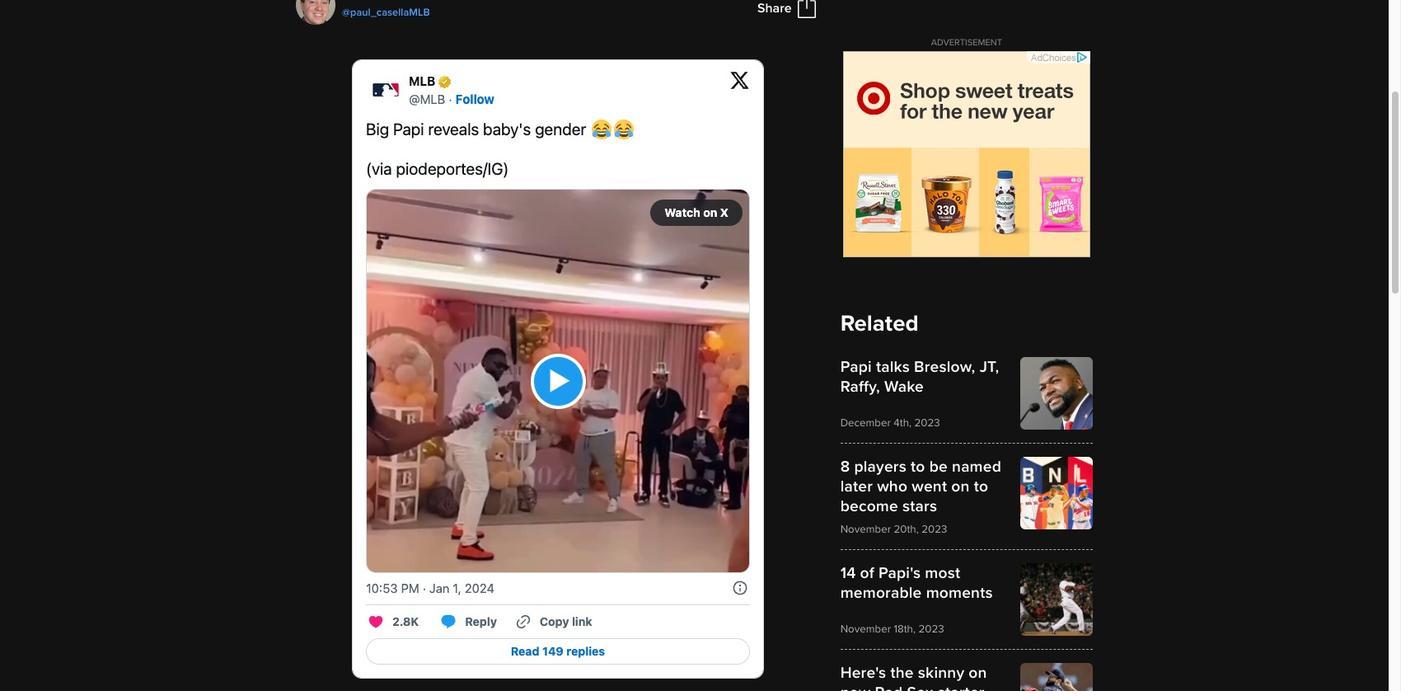 Task type: describe. For each thing, give the bounding box(es) containing it.
stars
[[903, 496, 938, 516]]

raffy,
[[841, 376, 881, 396]]

november inside 8 players to be named later who went on to become stars november 20th, 2023
[[841, 522, 891, 536]]

papi talks breslow, jt, raffy, wake
[[841, 357, 1000, 396]]

papi
[[841, 357, 872, 376]]

moments
[[927, 583, 993, 602]]

paul casella image
[[296, 0, 336, 24]]

become
[[841, 496, 899, 516]]

the
[[891, 663, 914, 682]]

memorable
[[841, 583, 922, 602]]

named
[[952, 456, 1002, 476]]

8 players to be named later who went on to become stars element
[[841, 456, 1093, 536]]

papi's
[[879, 563, 921, 583]]

20th,
[[894, 522, 919, 536]]

2023 inside 8 players to be named later who went on to become stars november 20th, 2023
[[922, 522, 948, 536]]

december 4th, 2023
[[841, 416, 941, 429]]

2023 for breslow,
[[915, 416, 941, 429]]

14 of papi's most memorable moments element
[[841, 563, 1093, 635]]

2023 for papi's
[[919, 622, 945, 635]]

later
[[841, 476, 873, 496]]

paul_casellamlb
[[350, 5, 430, 19]]

of
[[861, 563, 875, 583]]

sox
[[907, 682, 934, 691]]

here's the skinny on new red sox starter
[[841, 663, 988, 691]]

@
[[342, 5, 350, 19]]

players
[[855, 456, 907, 476]]

@ paul_casellamlb
[[342, 5, 430, 19]]

starter
[[938, 682, 985, 691]]

related
[[841, 310, 919, 337]]

papi talks breslow, jt, raffy, wake element
[[841, 357, 1093, 429]]

advertisement region
[[843, 51, 1091, 257]]



Task type: locate. For each thing, give the bounding box(es) containing it.
on
[[952, 476, 970, 496], [969, 663, 988, 682]]

0 vertical spatial november
[[841, 522, 891, 536]]

1 november from the top
[[841, 522, 891, 536]]

most
[[925, 563, 961, 583]]

here's the skinny on new red sox starter link
[[841, 663, 1093, 691]]

0 horizontal spatial to
[[911, 456, 926, 476]]

be
[[930, 456, 948, 476]]

december
[[841, 416, 891, 429]]

1 vertical spatial on
[[969, 663, 988, 682]]

2023
[[915, 416, 941, 429], [922, 522, 948, 536], [919, 622, 945, 635]]

new
[[841, 682, 871, 691]]

18th,
[[894, 622, 916, 635]]

on right skinny
[[969, 663, 988, 682]]

november
[[841, 522, 891, 536], [841, 622, 891, 635]]

november down become at the right of page
[[841, 522, 891, 536]]

went
[[912, 476, 948, 496]]

1 vertical spatial november
[[841, 622, 891, 635]]

8
[[841, 456, 850, 476]]

here's the skinny on new red sox starter element
[[841, 663, 1093, 691]]

on inside here's the skinny on new red sox starter
[[969, 663, 988, 682]]

red
[[875, 682, 903, 691]]

0 vertical spatial on
[[952, 476, 970, 496]]

1 vertical spatial 2023
[[922, 522, 948, 536]]

2 vertical spatial 2023
[[919, 622, 945, 635]]

to right be
[[974, 476, 989, 496]]

2023 inside papi talks breslow, jt, raffy, wake element
[[915, 416, 941, 429]]

to
[[911, 456, 926, 476], [974, 476, 989, 496]]

november 18th, 2023
[[841, 622, 945, 635]]

talks
[[876, 357, 910, 376]]

4th,
[[894, 416, 912, 429]]

1 horizontal spatial to
[[974, 476, 989, 496]]

0 vertical spatial 2023
[[915, 416, 941, 429]]

jt,
[[980, 357, 1000, 376]]

here's
[[841, 663, 887, 682]]

2 november from the top
[[841, 622, 891, 635]]

14
[[841, 563, 856, 583]]

skinny
[[918, 663, 965, 682]]

november left 18th,
[[841, 622, 891, 635]]

2023 right 18th,
[[919, 622, 945, 635]]

wake
[[885, 376, 924, 396]]

on right be
[[952, 476, 970, 496]]

2023 right 4th,
[[915, 416, 941, 429]]

share image
[[795, 0, 819, 18]]

8 players to be named later who went on to become stars november 20th, 2023
[[841, 456, 1002, 536]]

2023 down stars
[[922, 522, 948, 536]]

november inside 14 of papi's most memorable moments element
[[841, 622, 891, 635]]

on inside 8 players to be named later who went on to become stars november 20th, 2023
[[952, 476, 970, 496]]

14 of papi's most memorable moments
[[841, 563, 993, 602]]

2023 inside 14 of papi's most memorable moments element
[[919, 622, 945, 635]]

breslow,
[[914, 357, 976, 376]]

who
[[877, 476, 908, 496]]

to left be
[[911, 456, 926, 476]]



Task type: vqa. For each thing, say whether or not it's contained in the screenshot.
8
yes



